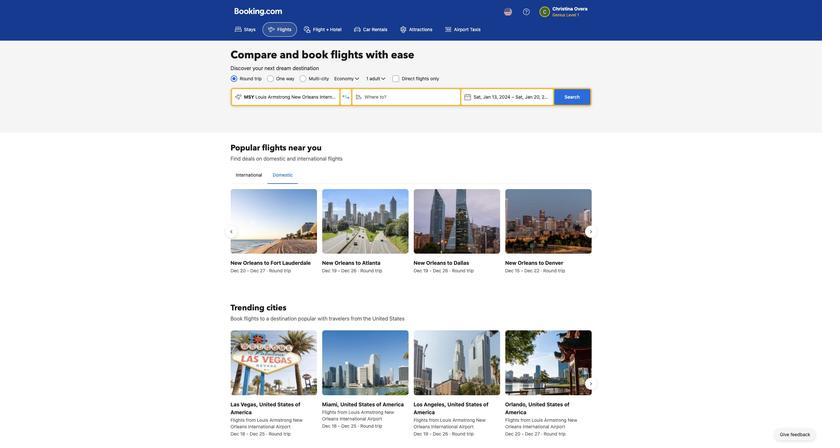 Task type: locate. For each thing, give the bounding box(es) containing it.
0 vertical spatial 20
[[240, 268, 246, 274]]

18 down miami,
[[332, 424, 337, 429]]

states inside miami, united states of america flights from louis armstrong new orleans international airport dec 18 - dec 25 · round trip
[[359, 402, 375, 408]]

1 vertical spatial 20
[[515, 432, 521, 437]]

to left fort
[[264, 260, 269, 266]]

1 horizontal spatial 1
[[578, 12, 579, 17]]

0 horizontal spatial 1
[[366, 76, 369, 81]]

region containing las vegas, united states of america
[[225, 328, 597, 441]]

1 of from the left
[[295, 402, 300, 408]]

where
[[365, 94, 379, 100]]

new orleans to denver dec 15 - dec 22 · round trip
[[506, 260, 566, 274]]

from down angeles, at the right
[[429, 418, 439, 423]]

·
[[267, 268, 268, 274], [358, 268, 359, 274], [450, 268, 451, 274], [541, 268, 542, 274], [358, 424, 359, 429], [266, 432, 268, 437], [450, 432, 451, 437], [542, 432, 543, 437]]

20
[[240, 268, 246, 274], [515, 432, 521, 437]]

25
[[351, 424, 357, 429], [260, 432, 265, 437]]

jan
[[483, 94, 491, 100], [525, 94, 533, 100]]

international inside miami, united states of america flights from louis armstrong new orleans international airport dec 18 - dec 25 · round trip
[[340, 417, 366, 422]]

where to? button
[[353, 89, 460, 105]]

destination up multi-
[[293, 65, 319, 71]]

discover
[[231, 65, 251, 71]]

1 horizontal spatial sat,
[[516, 94, 524, 100]]

level
[[567, 12, 576, 17]]

airport inside orlando, united states of america flights from louis armstrong new orleans international airport dec 20 - dec 27 · round trip
[[551, 424, 566, 430]]

travelers
[[329, 316, 350, 322]]

united inside las vegas, united states of america flights from louis armstrong new orleans international airport dec 18 - dec 25 · round trip
[[259, 402, 276, 408]]

1 vertical spatial 27
[[535, 432, 540, 437]]

international
[[297, 156, 327, 162]]

1 horizontal spatial 27
[[535, 432, 540, 437]]

to for atlanta
[[356, 260, 361, 266]]

trip inside new orleans to dallas dec 19 - dec 26 · round trip
[[467, 268, 474, 274]]

multi-city
[[309, 76, 329, 81]]

1 horizontal spatial with
[[366, 48, 389, 62]]

of
[[295, 402, 300, 408], [376, 402, 382, 408], [484, 402, 489, 408], [565, 402, 570, 408]]

destination
[[293, 65, 319, 71], [271, 316, 297, 322]]

a
[[266, 316, 269, 322]]

19 inside new orleans to dallas dec 19 - dec 26 · round trip
[[424, 268, 429, 274]]

international inside orlando, united states of america flights from louis armstrong new orleans international airport dec 20 - dec 27 · round trip
[[523, 424, 550, 430]]

0 horizontal spatial 18
[[240, 432, 245, 437]]

louis
[[256, 94, 267, 100], [349, 410, 360, 416], [257, 418, 268, 423], [440, 418, 452, 423], [532, 418, 543, 423]]

3 of from the left
[[484, 402, 489, 408]]

1 horizontal spatial 25
[[351, 424, 357, 429]]

2024
[[500, 94, 511, 100], [542, 94, 553, 100]]

2024 left –
[[500, 94, 511, 100]]

vegas,
[[241, 402, 258, 408]]

0 vertical spatial 18
[[332, 424, 337, 429]]

flights up economy
[[331, 48, 363, 62]]

15
[[515, 268, 520, 274]]

from inside orlando, united states of america flights from louis armstrong new orleans international airport dec 20 - dec 27 · round trip
[[521, 418, 531, 423]]

orleans up 22 at the right of page
[[518, 260, 538, 266]]

0 horizontal spatial sat,
[[474, 94, 482, 100]]

los
[[414, 402, 423, 408]]

jan left 13,
[[483, 94, 491, 100]]

america down las
[[231, 410, 252, 416]]

- inside orlando, united states of america flights from louis armstrong new orleans international airport dec 20 - dec 27 · round trip
[[522, 432, 524, 437]]

airport
[[454, 27, 469, 32], [348, 94, 362, 100], [368, 417, 382, 422], [276, 424, 291, 430], [459, 424, 474, 430], [551, 424, 566, 430]]

- inside los angeles, united states of america flights from louis armstrong new orleans international airport dec 19 - dec 26 · round trip
[[430, 432, 432, 437]]

from down "orlando," on the bottom
[[521, 418, 531, 423]]

new inside los angeles, united states of america flights from louis armstrong new orleans international airport dec 19 - dec 26 · round trip
[[476, 418, 486, 423]]

new orleans to atlanta dec 19 - dec 26 · round trip
[[322, 260, 383, 274]]

2 of from the left
[[376, 402, 382, 408]]

armstrong inside orlando, united states of america flights from louis armstrong new orleans international airport dec 20 - dec 27 · round trip
[[544, 418, 567, 423]]

- inside miami, united states of america flights from louis armstrong new orleans international airport dec 18 - dec 25 · round trip
[[338, 424, 340, 429]]

0 vertical spatial 27
[[260, 268, 265, 274]]

1 left adult
[[366, 76, 369, 81]]

orleans left atlanta
[[335, 260, 355, 266]]

flights left only
[[416, 76, 429, 81]]

region containing new orleans to fort lauderdale
[[225, 187, 597, 277]]

america down "orlando," on the bottom
[[506, 410, 527, 416]]

to inside trending cities book flights to a destination popular with travelers from the united states
[[260, 316, 265, 322]]

- inside the 'new orleans to denver dec 15 - dec 22 · round trip'
[[521, 268, 523, 274]]

round trip
[[240, 76, 262, 81]]

1 vertical spatial 18
[[240, 432, 245, 437]]

flights right international
[[328, 156, 343, 162]]

united
[[373, 316, 388, 322], [259, 402, 276, 408], [341, 402, 357, 408], [448, 402, 465, 408], [529, 402, 546, 408]]

0 vertical spatial 25
[[351, 424, 357, 429]]

united right miami,
[[341, 402, 357, 408]]

to inside new orleans to fort lauderdale dec 20 - dec 27 · round trip
[[264, 260, 269, 266]]

fort
[[271, 260, 281, 266]]

2024 right 20,
[[542, 94, 553, 100]]

new
[[292, 94, 301, 100], [231, 260, 242, 266], [322, 260, 334, 266], [414, 260, 425, 266], [506, 260, 517, 266], [385, 410, 394, 416], [293, 418, 303, 423], [476, 418, 486, 423], [568, 418, 578, 423]]

tab list containing international
[[231, 167, 592, 185]]

and up 'dream'
[[280, 48, 299, 62]]

near
[[288, 143, 306, 154]]

new inside miami, united states of america flights from louis armstrong new orleans international airport dec 18 - dec 25 · round trip
[[385, 410, 394, 416]]

destination down cities at the left bottom of the page
[[271, 316, 297, 322]]

of inside las vegas, united states of america flights from louis armstrong new orleans international airport dec 18 - dec 25 · round trip
[[295, 402, 300, 408]]

book
[[231, 316, 243, 322]]

united inside los angeles, united states of america flights from louis armstrong new orleans international airport dec 19 - dec 26 · round trip
[[448, 402, 465, 408]]

from
[[351, 316, 362, 322], [338, 410, 348, 416], [246, 418, 256, 423], [429, 418, 439, 423], [521, 418, 531, 423]]

orleans down los at the right bottom of page
[[414, 424, 430, 430]]

airport inside los angeles, united states of america flights from louis armstrong new orleans international airport dec 19 - dec 26 · round trip
[[459, 424, 474, 430]]

26
[[351, 268, 357, 274], [443, 268, 448, 274], [443, 432, 448, 437]]

orleans down las
[[231, 424, 247, 430]]

to up 22 at the right of page
[[539, 260, 544, 266]]

search button
[[554, 89, 591, 105]]

18
[[332, 424, 337, 429], [240, 432, 245, 437]]

1 region from the top
[[225, 187, 597, 277]]

27 inside new orleans to fort lauderdale dec 20 - dec 27 · round trip
[[260, 268, 265, 274]]

trip inside miami, united states of america flights from louis armstrong new orleans international airport dec 18 - dec 25 · round trip
[[375, 424, 382, 429]]

1 inside 'dropdown button'
[[366, 76, 369, 81]]

trending
[[231, 303, 265, 314]]

2 2024 from the left
[[542, 94, 553, 100]]

ease
[[391, 48, 415, 62]]

0 horizontal spatial 25
[[260, 432, 265, 437]]

1 adult
[[366, 76, 380, 81]]

2 region from the top
[[225, 328, 597, 441]]

round inside the 'new orleans to denver dec 15 - dec 22 · round trip'
[[544, 268, 557, 274]]

popular flights near you find deals on domestic and international flights
[[231, 143, 343, 162]]

1 vertical spatial destination
[[271, 316, 297, 322]]

united right vegas,
[[259, 402, 276, 408]]

26 inside new orleans to dallas dec 19 - dec 26 · round trip
[[443, 268, 448, 274]]

america
[[383, 402, 404, 408], [231, 410, 252, 416], [414, 410, 435, 416], [506, 410, 527, 416]]

with up adult
[[366, 48, 389, 62]]

sat, jan 13, 2024 – sat, jan 20, 2024
[[474, 94, 553, 100]]

give
[[780, 432, 790, 438]]

to left a
[[260, 316, 265, 322]]

united right angeles, at the right
[[448, 402, 465, 408]]

to left dallas
[[447, 260, 453, 266]]

trip inside los angeles, united states of america flights from louis armstrong new orleans international airport dec 19 - dec 26 · round trip
[[467, 432, 474, 437]]

on
[[256, 156, 262, 162]]

round inside 'new orleans to atlanta dec 19 - dec 26 · round trip'
[[361, 268, 374, 274]]

america left los at the right bottom of page
[[383, 402, 404, 408]]

orlando, united states of america image
[[506, 331, 592, 396]]

–
[[512, 94, 515, 100]]

0 vertical spatial with
[[366, 48, 389, 62]]

region
[[225, 187, 597, 277], [225, 328, 597, 441]]

sat, right –
[[516, 94, 524, 100]]

0 vertical spatial and
[[280, 48, 299, 62]]

0 horizontal spatial 2024
[[500, 94, 511, 100]]

from left the
[[351, 316, 362, 322]]

popular
[[298, 316, 316, 322]]

1 vertical spatial with
[[318, 316, 328, 322]]

to for fort
[[264, 260, 269, 266]]

compare and book flights with ease discover your next dream destination
[[231, 48, 415, 71]]

flights down trending
[[244, 316, 259, 322]]

13,
[[492, 94, 498, 100]]

26 inside 'new orleans to atlanta dec 19 - dec 26 · round trip'
[[351, 268, 357, 274]]

only
[[431, 76, 439, 81]]

america inside orlando, united states of america flights from louis armstrong new orleans international airport dec 20 - dec 27 · round trip
[[506, 410, 527, 416]]

international inside los angeles, united states of america flights from louis armstrong new orleans international airport dec 19 - dec 26 · round trip
[[432, 424, 458, 430]]

orleans inside los angeles, united states of america flights from louis armstrong new orleans international airport dec 19 - dec 26 · round trip
[[414, 424, 430, 430]]

27 inside orlando, united states of america flights from louis armstrong new orleans international airport dec 20 - dec 27 · round trip
[[535, 432, 540, 437]]

19
[[332, 268, 337, 274], [424, 268, 429, 274], [424, 432, 429, 437]]

las vegas, united states of america image
[[231, 331, 317, 396]]

1 horizontal spatial 18
[[332, 424, 337, 429]]

0 horizontal spatial with
[[318, 316, 328, 322]]

search
[[565, 94, 580, 100]]

from down vegas,
[[246, 418, 256, 423]]

america down los at the right bottom of page
[[414, 410, 435, 416]]

from down miami,
[[338, 410, 348, 416]]

trip inside new orleans to fort lauderdale dec 20 - dec 27 · round trip
[[284, 268, 291, 274]]

with right popular
[[318, 316, 328, 322]]

to left atlanta
[[356, 260, 361, 266]]

· inside las vegas, united states of america flights from louis armstrong new orleans international airport dec 18 - dec 25 · round trip
[[266, 432, 268, 437]]

direct flights only
[[402, 76, 439, 81]]

las vegas, united states of america flights from louis armstrong new orleans international airport dec 18 - dec 25 · round trip
[[231, 402, 303, 437]]

to for dallas
[[447, 260, 453, 266]]

0 horizontal spatial jan
[[483, 94, 491, 100]]

car rentals
[[363, 27, 388, 32]]

flights inside los angeles, united states of america flights from louis armstrong new orleans international airport dec 19 - dec 26 · round trip
[[414, 418, 428, 423]]

trip inside orlando, united states of america flights from louis armstrong new orleans international airport dec 20 - dec 27 · round trip
[[559, 432, 566, 437]]

orleans inside orlando, united states of america flights from louis armstrong new orleans international airport dec 20 - dec 27 · round trip
[[506, 424, 522, 430]]

tab list
[[231, 167, 592, 185]]

stays
[[244, 27, 256, 32]]

26 for atlanta
[[351, 268, 357, 274]]

america inside las vegas, united states of america flights from louis armstrong new orleans international airport dec 18 - dec 25 · round trip
[[231, 410, 252, 416]]

1 horizontal spatial jan
[[525, 94, 533, 100]]

orleans down "orlando," on the bottom
[[506, 424, 522, 430]]

round inside miami, united states of america flights from louis armstrong new orleans international airport dec 18 - dec 25 · round trip
[[360, 424, 374, 429]]

jan left 20,
[[525, 94, 533, 100]]

sat, left 13,
[[474, 94, 482, 100]]

trip
[[255, 76, 262, 81], [284, 268, 291, 274], [375, 268, 383, 274], [467, 268, 474, 274], [558, 268, 566, 274], [375, 424, 382, 429], [284, 432, 291, 437], [467, 432, 474, 437], [559, 432, 566, 437]]

flights
[[277, 27, 292, 32], [322, 410, 336, 416], [231, 418, 245, 423], [414, 418, 428, 423], [506, 418, 520, 423]]

0 vertical spatial 1
[[578, 12, 579, 17]]

united inside orlando, united states of america flights from louis armstrong new orleans international airport dec 20 - dec 27 · round trip
[[529, 402, 546, 408]]

destination inside compare and book flights with ease discover your next dream destination
[[293, 65, 319, 71]]

from inside los angeles, united states of america flights from louis armstrong new orleans international airport dec 19 - dec 26 · round trip
[[429, 418, 439, 423]]

0 vertical spatial region
[[225, 187, 597, 277]]

los angeles, united states of america flights from louis armstrong new orleans international airport dec 19 - dec 26 · round trip
[[414, 402, 489, 437]]

1 vertical spatial 1
[[366, 76, 369, 81]]

to?
[[380, 94, 387, 100]]

new inside las vegas, united states of america flights from louis armstrong new orleans international airport dec 18 - dec 25 · round trip
[[293, 418, 303, 423]]

with
[[366, 48, 389, 62], [318, 316, 328, 322]]

new inside new orleans to fort lauderdale dec 20 - dec 27 · round trip
[[231, 260, 242, 266]]

2 jan from the left
[[525, 94, 533, 100]]

orleans inside miami, united states of america flights from louis armstrong new orleans international airport dec 18 - dec 25 · round trip
[[322, 417, 339, 422]]

orleans down miami,
[[322, 417, 339, 422]]

orleans left dallas
[[426, 260, 446, 266]]

genius
[[553, 12, 566, 17]]

your
[[253, 65, 263, 71]]

1 horizontal spatial 20
[[515, 432, 521, 437]]

booking.com logo image
[[235, 8, 282, 16], [235, 8, 282, 16]]

of inside los angeles, united states of america flights from louis armstrong new orleans international airport dec 19 - dec 26 · round trip
[[484, 402, 489, 408]]

0 vertical spatial destination
[[293, 65, 319, 71]]

19 inside los angeles, united states of america flights from louis armstrong new orleans international airport dec 19 - dec 26 · round trip
[[424, 432, 429, 437]]

states inside los angeles, united states of america flights from louis armstrong new orleans international airport dec 19 - dec 26 · round trip
[[466, 402, 482, 408]]

1 horizontal spatial 2024
[[542, 94, 553, 100]]

1 down overa
[[578, 12, 579, 17]]

1 vertical spatial 25
[[260, 432, 265, 437]]

4 of from the left
[[565, 402, 570, 408]]

armstrong inside miami, united states of america flights from louis armstrong new orleans international airport dec 18 - dec 25 · round trip
[[361, 410, 384, 416]]

· inside new orleans to dallas dec 19 - dec 26 · round trip
[[450, 268, 451, 274]]

orleans inside 'new orleans to atlanta dec 19 - dec 26 · round trip'
[[335, 260, 355, 266]]

international
[[320, 94, 346, 100], [236, 172, 262, 178], [340, 417, 366, 422], [248, 424, 275, 430], [432, 424, 458, 430], [523, 424, 550, 430]]

1 vertical spatial region
[[225, 328, 597, 441]]

america inside los angeles, united states of america flights from louis armstrong new orleans international airport dec 19 - dec 26 · round trip
[[414, 410, 435, 416]]

19 inside 'new orleans to atlanta dec 19 - dec 26 · round trip'
[[332, 268, 337, 274]]

to
[[264, 260, 269, 266], [356, 260, 361, 266], [447, 260, 453, 266], [539, 260, 544, 266], [260, 316, 265, 322]]

united inside miami, united states of america flights from louis armstrong new orleans international airport dec 18 - dec 25 · round trip
[[341, 402, 357, 408]]

united right "orlando," on the bottom
[[529, 402, 546, 408]]

1 vertical spatial and
[[287, 156, 296, 162]]

miami,
[[322, 402, 339, 408]]

destination inside trending cities book flights to a destination popular with travelers from the united states
[[271, 316, 297, 322]]

united right the
[[373, 316, 388, 322]]

18 down vegas,
[[240, 432, 245, 437]]

orleans down multi-
[[302, 94, 319, 100]]

0 horizontal spatial 27
[[260, 268, 265, 274]]

22
[[534, 268, 540, 274]]

new inside 'new orleans to atlanta dec 19 - dec 26 · round trip'
[[322, 260, 334, 266]]

sat,
[[474, 94, 482, 100], [516, 94, 524, 100]]

angeles,
[[424, 402, 446, 408]]

airport taxis
[[454, 27, 481, 32]]

states
[[390, 316, 405, 322], [278, 402, 294, 408], [359, 402, 375, 408], [466, 402, 482, 408], [547, 402, 563, 408]]

flight + hotel link
[[298, 22, 347, 37]]

trip inside 'new orleans to atlanta dec 19 - dec 26 · round trip'
[[375, 268, 383, 274]]

find
[[231, 156, 241, 162]]

flights
[[331, 48, 363, 62], [416, 76, 429, 81], [262, 143, 287, 154], [328, 156, 343, 162], [244, 316, 259, 322]]

and down near
[[287, 156, 296, 162]]

to inside the 'new orleans to denver dec 15 - dec 22 · round trip'
[[539, 260, 544, 266]]

· inside los angeles, united states of america flights from louis armstrong new orleans international airport dec 19 - dec 26 · round trip
[[450, 432, 451, 437]]

0 horizontal spatial 20
[[240, 268, 246, 274]]

-
[[247, 268, 249, 274], [338, 268, 340, 274], [430, 268, 432, 274], [521, 268, 523, 274], [338, 424, 340, 429], [247, 432, 249, 437], [430, 432, 432, 437], [522, 432, 524, 437]]

from inside trending cities book flights to a destination popular with travelers from the united states
[[351, 316, 362, 322]]

flights inside trending cities book flights to a destination popular with travelers from the united states
[[244, 316, 259, 322]]

united inside trending cities book flights to a destination popular with travelers from the united states
[[373, 316, 388, 322]]

orleans left fort
[[243, 260, 263, 266]]

to inside 'new orleans to atlanta dec 19 - dec 26 · round trip'
[[356, 260, 361, 266]]



Task type: vqa. For each thing, say whether or not it's contained in the screenshot.
armstrong
yes



Task type: describe. For each thing, give the bounding box(es) containing it.
with inside compare and book flights with ease discover your next dream destination
[[366, 48, 389, 62]]

1 inside christina overa genius level 1
[[578, 12, 579, 17]]

19 for new orleans to atlanta
[[332, 268, 337, 274]]

book
[[302, 48, 328, 62]]

- inside new orleans to dallas dec 19 - dec 26 · round trip
[[430, 268, 432, 274]]

new orleans to fort lauderdale image
[[231, 189, 317, 254]]

flight
[[313, 27, 325, 32]]

- inside new orleans to fort lauderdale dec 20 - dec 27 · round trip
[[247, 268, 249, 274]]

trip inside the 'new orleans to denver dec 15 - dec 22 · round trip'
[[558, 268, 566, 274]]

of inside miami, united states of america flights from louis armstrong new orleans international airport dec 18 - dec 25 · round trip
[[376, 402, 382, 408]]

msy
[[244, 94, 254, 100]]

from inside miami, united states of america flights from louis armstrong new orleans international airport dec 18 - dec 25 · round trip
[[338, 410, 348, 416]]

new orleans to denver image
[[506, 189, 592, 254]]

· inside miami, united states of america flights from louis armstrong new orleans international airport dec 18 - dec 25 · round trip
[[358, 424, 359, 429]]

attractions link
[[395, 22, 438, 37]]

hotel
[[330, 27, 342, 32]]

give feedback button
[[775, 430, 816, 441]]

· inside orlando, united states of america flights from louis armstrong new orleans international airport dec 20 - dec 27 · round trip
[[542, 432, 543, 437]]

flights inside miami, united states of america flights from louis armstrong new orleans international airport dec 18 - dec 25 · round trip
[[322, 410, 336, 416]]

dallas
[[454, 260, 470, 266]]

way
[[286, 76, 295, 81]]

denver
[[546, 260, 564, 266]]

trending cities book flights to a destination popular with travelers from the united states
[[231, 303, 405, 322]]

1 2024 from the left
[[500, 94, 511, 100]]

airport inside las vegas, united states of america flights from louis armstrong new orleans international airport dec 18 - dec 25 · round trip
[[276, 424, 291, 430]]

overa
[[575, 6, 588, 11]]

1 sat, from the left
[[474, 94, 482, 100]]

· inside 'new orleans to atlanta dec 19 - dec 26 · round trip'
[[358, 268, 359, 274]]

city
[[322, 76, 329, 81]]

flights inside compare and book flights with ease discover your next dream destination
[[331, 48, 363, 62]]

give feedback
[[780, 432, 811, 438]]

louis inside los angeles, united states of america flights from louis armstrong new orleans international airport dec 19 - dec 26 · round trip
[[440, 418, 452, 423]]

miami, united states of america flights from louis armstrong new orleans international airport dec 18 - dec 25 · round trip
[[322, 402, 404, 429]]

domestic button
[[268, 167, 298, 184]]

deals
[[242, 156, 255, 162]]

+
[[326, 27, 329, 32]]

new orleans to dallas image
[[414, 189, 500, 254]]

cities
[[267, 303, 287, 314]]

18 inside las vegas, united states of america flights from louis armstrong new orleans international airport dec 18 - dec 25 · round trip
[[240, 432, 245, 437]]

christina
[[553, 6, 573, 11]]

atlanta
[[362, 260, 381, 266]]

car
[[363, 27, 371, 32]]

international button
[[231, 167, 268, 184]]

where to?
[[365, 94, 387, 100]]

orleans inside new orleans to dallas dec 19 - dec 26 · round trip
[[426, 260, 446, 266]]

from inside las vegas, united states of america flights from louis armstrong new orleans international airport dec 18 - dec 25 · round trip
[[246, 418, 256, 423]]

of inside orlando, united states of america flights from louis armstrong new orleans international airport dec 20 - dec 27 · round trip
[[565, 402, 570, 408]]

new inside new orleans to dallas dec 19 - dec 26 · round trip
[[414, 260, 425, 266]]

stays link
[[229, 22, 261, 37]]

states inside trending cities book flights to a destination popular with travelers from the united states
[[390, 316, 405, 322]]

compare
[[231, 48, 277, 62]]

next
[[265, 65, 275, 71]]

· inside new orleans to fort lauderdale dec 20 - dec 27 · round trip
[[267, 268, 268, 274]]

economy
[[334, 76, 354, 81]]

orleans inside new orleans to fort lauderdale dec 20 - dec 27 · round trip
[[243, 260, 263, 266]]

26 for dallas
[[443, 268, 448, 274]]

msy louis armstrong new orleans international airport
[[244, 94, 362, 100]]

domestic
[[264, 156, 286, 162]]

round inside orlando, united states of america flights from louis armstrong new orleans international airport dec 20 - dec 27 · round trip
[[544, 432, 558, 437]]

feedback
[[791, 432, 811, 438]]

lauderdale
[[282, 260, 311, 266]]

1 adult button
[[366, 75, 388, 83]]

car rentals link
[[349, 22, 393, 37]]

you
[[308, 143, 322, 154]]

one way
[[276, 76, 295, 81]]

round inside new orleans to dallas dec 19 - dec 26 · round trip
[[452, 268, 466, 274]]

flight + hotel
[[313, 27, 342, 32]]

20,
[[534, 94, 541, 100]]

2 sat, from the left
[[516, 94, 524, 100]]

the
[[364, 316, 371, 322]]

20 inside new orleans to fort lauderdale dec 20 - dec 27 · round trip
[[240, 268, 246, 274]]

flights inside orlando, united states of america flights from louis armstrong new orleans international airport dec 20 - dec 27 · round trip
[[506, 418, 520, 423]]

flights up domestic
[[262, 143, 287, 154]]

airport taxis link
[[440, 22, 487, 37]]

19 for new orleans to dallas
[[424, 268, 429, 274]]

round inside new orleans to fort lauderdale dec 20 - dec 27 · round trip
[[269, 268, 283, 274]]

miami, united states of america image
[[322, 331, 409, 396]]

armstrong inside los angeles, united states of america flights from louis armstrong new orleans international airport dec 19 - dec 26 · round trip
[[453, 418, 475, 423]]

- inside las vegas, united states of america flights from louis armstrong new orleans international airport dec 18 - dec 25 · round trip
[[247, 432, 249, 437]]

popular
[[231, 143, 260, 154]]

attractions
[[409, 27, 433, 32]]

orleans inside the 'new orleans to denver dec 15 - dec 22 · round trip'
[[518, 260, 538, 266]]

orleans inside las vegas, united states of america flights from louis armstrong new orleans international airport dec 18 - dec 25 · round trip
[[231, 424, 247, 430]]

and inside compare and book flights with ease discover your next dream destination
[[280, 48, 299, 62]]

los angeles, united states of america image
[[414, 331, 500, 396]]

1 jan from the left
[[483, 94, 491, 100]]

orlando,
[[506, 402, 528, 408]]

sat, jan 13, 2024 – sat, jan 20, 2024 button
[[462, 89, 553, 105]]

new orleans to atlanta image
[[322, 189, 409, 254]]

flights link
[[263, 22, 297, 37]]

rentals
[[372, 27, 388, 32]]

christina overa genius level 1
[[553, 6, 588, 17]]

international inside button
[[236, 172, 262, 178]]

taxis
[[470, 27, 481, 32]]

one
[[276, 76, 285, 81]]

25 inside las vegas, united states of america flights from louis armstrong new orleans international airport dec 18 - dec 25 · round trip
[[260, 432, 265, 437]]

states inside las vegas, united states of america flights from louis armstrong new orleans international airport dec 18 - dec 25 · round trip
[[278, 402, 294, 408]]

multi-
[[309, 76, 322, 81]]

international inside las vegas, united states of america flights from louis armstrong new orleans international airport dec 18 - dec 25 · round trip
[[248, 424, 275, 430]]

26 inside los angeles, united states of america flights from louis armstrong new orleans international airport dec 19 - dec 26 · round trip
[[443, 432, 448, 437]]

20 inside orlando, united states of america flights from louis armstrong new orleans international airport dec 20 - dec 27 · round trip
[[515, 432, 521, 437]]

new inside orlando, united states of america flights from louis armstrong new orleans international airport dec 20 - dec 27 · round trip
[[568, 418, 578, 423]]

airport inside miami, united states of america flights from louis armstrong new orleans international airport dec 18 - dec 25 · round trip
[[368, 417, 382, 422]]

states inside orlando, united states of america flights from louis armstrong new orleans international airport dec 20 - dec 27 · round trip
[[547, 402, 563, 408]]

dream
[[276, 65, 291, 71]]

louis inside orlando, united states of america flights from louis armstrong new orleans international airport dec 20 - dec 27 · round trip
[[532, 418, 543, 423]]

and inside popular flights near you find deals on domestic and international flights
[[287, 156, 296, 162]]

domestic
[[273, 172, 293, 178]]

to for denver
[[539, 260, 544, 266]]

new orleans to dallas dec 19 - dec 26 · round trip
[[414, 260, 474, 274]]

armstrong inside las vegas, united states of america flights from louis armstrong new orleans international airport dec 18 - dec 25 · round trip
[[270, 418, 292, 423]]

louis inside miami, united states of america flights from louis armstrong new orleans international airport dec 18 - dec 25 · round trip
[[349, 410, 360, 416]]

with inside trending cities book flights to a destination popular with travelers from the united states
[[318, 316, 328, 322]]

trip inside las vegas, united states of america flights from louis armstrong new orleans international airport dec 18 - dec 25 · round trip
[[284, 432, 291, 437]]

new orleans to fort lauderdale dec 20 - dec 27 · round trip
[[231, 260, 311, 274]]

orlando, united states of america flights from louis armstrong new orleans international airport dec 20 - dec 27 · round trip
[[506, 402, 578, 437]]

louis inside las vegas, united states of america flights from louis armstrong new orleans international airport dec 18 - dec 25 · round trip
[[257, 418, 268, 423]]

america inside miami, united states of america flights from louis armstrong new orleans international airport dec 18 - dec 25 · round trip
[[383, 402, 404, 408]]

18 inside miami, united states of america flights from louis armstrong new orleans international airport dec 18 - dec 25 · round trip
[[332, 424, 337, 429]]

round inside las vegas, united states of america flights from louis armstrong new orleans international airport dec 18 - dec 25 · round trip
[[269, 432, 282, 437]]

direct
[[402, 76, 415, 81]]

25 inside miami, united states of america flights from louis armstrong new orleans international airport dec 18 - dec 25 · round trip
[[351, 424, 357, 429]]

· inside the 'new orleans to denver dec 15 - dec 22 · round trip'
[[541, 268, 542, 274]]

new inside the 'new orleans to denver dec 15 - dec 22 · round trip'
[[506, 260, 517, 266]]

adult
[[370, 76, 380, 81]]

- inside 'new orleans to atlanta dec 19 - dec 26 · round trip'
[[338, 268, 340, 274]]

round inside los angeles, united states of america flights from louis armstrong new orleans international airport dec 19 - dec 26 · round trip
[[452, 432, 466, 437]]

las
[[231, 402, 240, 408]]



